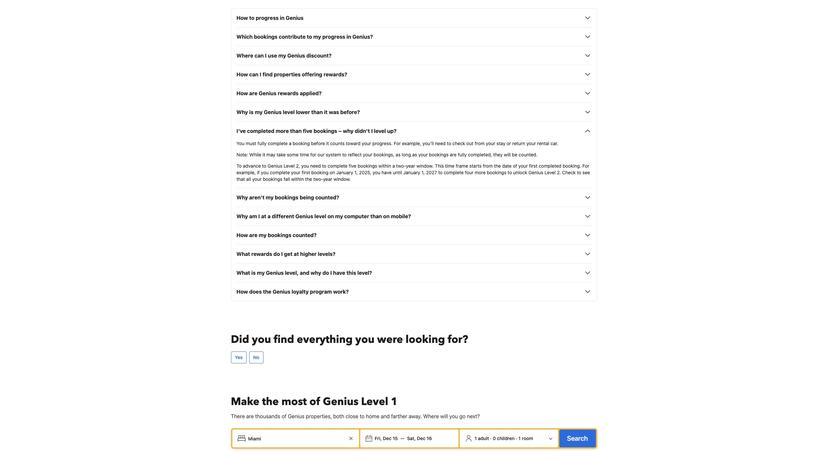 Task type: describe. For each thing, give the bounding box(es) containing it.
completed inside dropdown button
[[247, 128, 274, 134]]

to left reflect
[[342, 152, 347, 158]]

2027
[[426, 170, 437, 175]]

counted.
[[519, 152, 538, 158]]

close
[[346, 413, 358, 419]]

i right am on the top
[[258, 213, 260, 219]]

use
[[268, 53, 277, 59]]

note: while it may take some time for our system to reflect your bookings, as long as your bookings are fully completed, they will be counted.
[[237, 152, 538, 158]]

0 vertical spatial year
[[406, 163, 415, 169]]

progress.
[[373, 141, 393, 146]]

0 vertical spatial at
[[261, 213, 266, 219]]

0 vertical spatial for
[[394, 141, 401, 146]]

how for how are my bookings counted?
[[237, 232, 248, 238]]

bookings up before
[[314, 128, 337, 134]]

some
[[287, 152, 299, 158]]

15
[[393, 436, 398, 441]]

the inside how does the genius loyalty program work? "dropdown button"
[[263, 289, 271, 295]]

out
[[467, 141, 474, 146]]

counts
[[330, 141, 345, 146]]

1 vertical spatial counted?
[[293, 232, 317, 238]]

advance
[[243, 163, 261, 169]]

1 horizontal spatial 1
[[475, 436, 477, 441]]

the left date
[[494, 163, 501, 169]]

how are genius rewards applied?
[[237, 90, 322, 96]]

discount?
[[306, 53, 332, 59]]

of for both
[[282, 413, 287, 419]]

from inside to advance to genius level 2, you need to complete five bookings within a two-year window. this time frame starts from the date of your first completed booking. for example, if you complete your first booking on january 1, 2025, you have until january 1, 2027 to complete four more bookings to unlock genius level 2. check to see that all your bookings fall within the two-year window.
[[483, 163, 493, 169]]

check
[[453, 141, 465, 146]]

on left computer
[[328, 213, 334, 219]]

be
[[512, 152, 518, 158]]

1 vertical spatial level
[[545, 170, 556, 175]]

completed,
[[468, 152, 492, 158]]

bookings down fall
[[275, 195, 299, 200]]

i've completed more than five bookings – why didn't i level up?
[[237, 128, 397, 134]]

before?
[[340, 109, 360, 115]]

than inside why am i at a different genius level on my computer than on mobile? dropdown button
[[371, 213, 382, 219]]

progress inside dropdown button
[[322, 34, 345, 40]]

five inside to advance to genius level 2, you need to complete five bookings within a two-year window. this time frame starts from the date of your first completed booking. for example, if you complete your first booking on january 1, 2025, you have until january 1, 2027 to complete four more bookings to unlock genius level 2. check to see that all your bookings fall within the two-year window.
[[349, 163, 357, 169]]

bookings up 2025,
[[358, 163, 377, 169]]

in inside "dropdown button"
[[280, 15, 285, 21]]

your left stay
[[486, 141, 495, 146]]

2 · from the left
[[516, 436, 517, 441]]

Where are you going? field
[[246, 433, 347, 445]]

fri,
[[375, 436, 382, 441]]

my left computer
[[335, 213, 343, 219]]

looking
[[406, 332, 445, 347]]

why for why is my genius level lower than it was before?
[[237, 109, 248, 115]]

2 vertical spatial it
[[263, 152, 265, 158]]

time inside to advance to genius level 2, you need to complete five bookings within a two-year window. this time frame starts from the date of your first completed booking. for example, if you complete your first booking on january 1, 2025, you have until january 1, 2027 to complete four more bookings to unlock genius level 2. check to see that all your bookings fall within the two-year window.
[[445, 163, 455, 169]]

your up unlock
[[519, 163, 528, 169]]

1 horizontal spatial will
[[504, 152, 511, 158]]

why is my genius level lower than it was before? button
[[237, 108, 592, 116]]

how for how does the genius loyalty program work?
[[237, 289, 248, 295]]

program
[[310, 289, 332, 295]]

a inside to advance to genius level 2, you need to complete five bookings within a two-year window. this time frame starts from the date of your first completed booking. for example, if you complete your first booking on january 1, 2025, you have until january 1, 2027 to complete four more bookings to unlock genius level 2. check to see that all your bookings fall within the two-year window.
[[393, 163, 395, 169]]

bookings down different
[[268, 232, 292, 238]]

bookings down date
[[487, 170, 507, 175]]

0 vertical spatial booking
[[293, 141, 310, 146]]

1 as from the left
[[396, 152, 401, 158]]

more inside dropdown button
[[276, 128, 289, 134]]

must
[[246, 141, 256, 146]]

lower
[[296, 109, 310, 115]]

sat, dec 16 button
[[405, 433, 435, 445]]

there
[[231, 413, 245, 419]]

why inside i've completed more than five bookings – why didn't i level up? dropdown button
[[343, 128, 354, 134]]

to down this
[[438, 170, 443, 175]]

until
[[393, 170, 402, 175]]

why inside the what is my genius level, and why do i have this level? dropdown button
[[311, 270, 321, 276]]

0 vertical spatial counted?
[[315, 195, 339, 200]]

—
[[401, 436, 405, 441]]

all
[[246, 176, 251, 182]]

1 horizontal spatial need
[[435, 141, 446, 146]]

i left use
[[265, 53, 267, 59]]

properties,
[[306, 413, 332, 419]]

note:
[[237, 152, 248, 158]]

progress inside "dropdown button"
[[256, 15, 279, 21]]

while
[[249, 152, 261, 158]]

genius inside dropdown button
[[264, 109, 282, 115]]

genius up both
[[323, 395, 359, 409]]

complete up fall
[[270, 170, 290, 175]]

how are my bookings counted?
[[237, 232, 317, 238]]

my right aren't
[[266, 195, 274, 200]]

1 horizontal spatial two-
[[396, 163, 406, 169]]

1 for 1 adult · 0 children · 1 room
[[519, 436, 521, 441]]

and inside dropdown button
[[300, 270, 310, 276]]

2 dec from the left
[[417, 436, 426, 441]]

you up 'no'
[[252, 332, 271, 347]]

1 adult · 0 children · 1 room
[[475, 436, 533, 441]]

1 for make the most of genius level 1
[[391, 395, 398, 409]]

which bookings contribute to my progress in genius? button
[[237, 33, 592, 41]]

in inside dropdown button
[[347, 34, 351, 40]]

how for how to progress in genius
[[237, 15, 248, 21]]

you right 2025,
[[373, 170, 380, 175]]

0 vertical spatial level
[[284, 163, 295, 169]]

unlock
[[513, 170, 527, 175]]

it for than
[[324, 109, 328, 115]]

is for what
[[251, 270, 256, 276]]

how are genius rewards applied? button
[[237, 89, 592, 97]]

to
[[237, 163, 242, 169]]

0 horizontal spatial two-
[[313, 176, 323, 182]]

2,
[[296, 163, 300, 169]]

car.
[[551, 141, 559, 146]]

home
[[366, 413, 380, 419]]

why am i at a different genius level on my computer than on mobile?
[[237, 213, 411, 219]]

1 adult · 0 children · 1 room button
[[462, 432, 555, 445]]

thousands
[[255, 413, 280, 419]]

does
[[249, 289, 262, 295]]

you
[[237, 141, 245, 146]]

you right if
[[261, 170, 269, 175]]

how does the genius loyalty program work?
[[237, 289, 349, 295]]

make
[[231, 395, 259, 409]]

genius down properties
[[259, 90, 277, 96]]

levels?
[[318, 251, 336, 257]]

to down our
[[322, 163, 326, 169]]

bookings down how to progress in genius
[[254, 34, 278, 40]]

genius down being
[[296, 213, 313, 219]]

how for how can i find properties offering rewards?
[[237, 72, 248, 77]]

are for how are genius rewards applied?
[[249, 90, 258, 96]]

to right advance
[[262, 163, 266, 169]]

being
[[300, 195, 314, 200]]

0 vertical spatial time
[[300, 152, 309, 158]]

for inside to advance to genius level 2, you need to complete five bookings within a two-year window. this time frame starts from the date of your first completed booking. for example, if you complete your first booking on january 1, 2025, you have until january 1, 2027 to complete four more bookings to unlock genius level 2. check to see that all your bookings fall within the two-year window.
[[583, 163, 590, 169]]

there are thousands of genius properties, both close to home and farther away. where will you go next?
[[231, 413, 480, 419]]

next?
[[467, 413, 480, 419]]

no button
[[249, 352, 263, 364]]

both
[[333, 413, 344, 419]]

computer
[[344, 213, 369, 219]]

my right use
[[278, 53, 286, 59]]

complete down the "system"
[[328, 163, 348, 169]]

genius down contribute
[[287, 53, 305, 59]]

toward
[[346, 141, 361, 146]]

your down if
[[252, 176, 262, 182]]

the up being
[[305, 176, 312, 182]]

room
[[522, 436, 533, 441]]

how does the genius loyalty program work? button
[[237, 288, 592, 296]]

0
[[493, 436, 496, 441]]

what is my genius level, and why do i have this level?
[[237, 270, 372, 276]]

more inside to advance to genius level 2, you need to complete five bookings within a two-year window. this time frame starts from the date of your first completed booking. for example, if you complete your first booking on january 1, 2025, you have until january 1, 2027 to complete four more bookings to unlock genius level 2. check to see that all your bookings fall within the two-year window.
[[475, 170, 486, 175]]

to left 'see'
[[577, 170, 581, 175]]

get
[[284, 251, 293, 257]]

level,
[[285, 270, 299, 276]]

most
[[282, 395, 307, 409]]

1 vertical spatial fully
[[458, 152, 467, 158]]

children
[[497, 436, 515, 441]]

our
[[318, 152, 325, 158]]

how to progress in genius
[[237, 15, 304, 21]]

the up thousands
[[262, 395, 279, 409]]

of for 1
[[310, 395, 320, 409]]

1 vertical spatial where
[[423, 413, 439, 419]]

i right didn't
[[371, 128, 373, 134]]

sat,
[[407, 436, 416, 441]]

genius up contribute
[[286, 15, 304, 21]]

i up how are genius rewards applied?
[[260, 72, 261, 77]]

have inside dropdown button
[[333, 270, 345, 276]]

check
[[562, 170, 576, 175]]

1 vertical spatial within
[[291, 176, 304, 182]]

what rewards do i get at higher levels?
[[237, 251, 336, 257]]

than inside the why is my genius level lower than it was before? dropdown button
[[311, 109, 323, 115]]

how can i find properties offering rewards?
[[237, 72, 347, 77]]

my up does in the left of the page
[[257, 270, 265, 276]]

2 january from the left
[[403, 170, 420, 175]]

or
[[507, 141, 511, 146]]

date
[[502, 163, 512, 169]]

booking.
[[563, 163, 581, 169]]

than inside i've completed more than five bookings – why didn't i level up? dropdown button
[[290, 128, 302, 134]]

rental
[[537, 141, 549, 146]]

before
[[311, 141, 325, 146]]

frame
[[456, 163, 468, 169]]

0 vertical spatial window.
[[417, 163, 434, 169]]

which bookings contribute to my progress in genius?
[[237, 34, 373, 40]]

this
[[435, 163, 444, 169]]

your up counted.
[[527, 141, 536, 146]]

you left go
[[449, 413, 458, 419]]

they
[[493, 152, 503, 158]]

go
[[460, 413, 466, 419]]

my up discount?
[[313, 34, 321, 40]]



Task type: locate. For each thing, give the bounding box(es) containing it.
my
[[313, 34, 321, 40], [278, 53, 286, 59], [255, 109, 263, 115], [266, 195, 274, 200], [335, 213, 343, 219], [259, 232, 267, 238], [257, 270, 265, 276]]

0 horizontal spatial first
[[302, 170, 310, 175]]

0 vertical spatial have
[[382, 170, 392, 175]]

make the most of genius level 1
[[231, 395, 398, 409]]

1 vertical spatial two-
[[313, 176, 323, 182]]

five down reflect
[[349, 163, 357, 169]]

a
[[289, 141, 292, 146], [393, 163, 395, 169], [268, 213, 271, 219]]

have inside to advance to genius level 2, you need to complete five bookings within a two-year window. this time frame starts from the date of your first completed booking. for example, if you complete your first booking on january 1, 2025, you have until january 1, 2027 to complete four more bookings to unlock genius level 2. check to see that all your bookings fall within the two-year window.
[[382, 170, 392, 175]]

1 vertical spatial time
[[445, 163, 455, 169]]

properties
[[274, 72, 301, 77]]

0 horizontal spatial where
[[237, 53, 253, 59]]

i left get
[[281, 251, 283, 257]]

you right 2,
[[301, 163, 309, 169]]

starts
[[469, 163, 482, 169]]

rewards inside how are genius rewards applied? dropdown button
[[278, 90, 299, 96]]

1 vertical spatial of
[[310, 395, 320, 409]]

genius down most at the bottom of the page
[[288, 413, 305, 419]]

everything
[[297, 332, 353, 347]]

it for before
[[326, 141, 329, 146]]

1 horizontal spatial first
[[529, 163, 538, 169]]

2 vertical spatial level
[[361, 395, 388, 409]]

1 horizontal spatial ·
[[516, 436, 517, 441]]

are for there are thousands of genius properties, both close to home and farther away. where will you go next?
[[246, 413, 254, 419]]

0 horizontal spatial why
[[311, 270, 321, 276]]

rewards inside "what rewards do i get at higher levels?" dropdown button
[[251, 251, 272, 257]]

1 dec from the left
[[383, 436, 392, 441]]

your right reflect
[[363, 152, 372, 158]]

more down starts
[[475, 170, 486, 175]]

0 horizontal spatial of
[[282, 413, 287, 419]]

two- up until
[[396, 163, 406, 169]]

a inside dropdown button
[[268, 213, 271, 219]]

what for what is my genius level, and why do i have this level?
[[237, 270, 250, 276]]

1 vertical spatial why
[[237, 195, 248, 200]]

1 vertical spatial five
[[349, 163, 357, 169]]

if
[[257, 170, 260, 175]]

0 vertical spatial first
[[529, 163, 538, 169]]

your down 2,
[[291, 170, 301, 175]]

what
[[237, 251, 250, 257], [237, 270, 250, 276]]

level
[[284, 163, 295, 169], [545, 170, 556, 175], [361, 395, 388, 409]]

is inside dropdown button
[[249, 109, 254, 115]]

2 1, from the left
[[422, 170, 425, 175]]

your down didn't
[[362, 141, 371, 146]]

0 horizontal spatial 1,
[[355, 170, 358, 175]]

why left am on the top
[[237, 213, 248, 219]]

1 horizontal spatial five
[[349, 163, 357, 169]]

and right level,
[[300, 270, 310, 276]]

how are my bookings counted? button
[[237, 231, 592, 239]]

do down levels?
[[323, 270, 329, 276]]

aren't
[[249, 195, 265, 200]]

will left go
[[440, 413, 448, 419]]

why up program on the left bottom of page
[[311, 270, 321, 276]]

why aren't my bookings being counted?
[[237, 195, 339, 200]]

as
[[396, 152, 401, 158], [412, 152, 417, 158]]

within right fall
[[291, 176, 304, 182]]

to inside which bookings contribute to my progress in genius? dropdown button
[[307, 34, 312, 40]]

to right close
[[360, 413, 365, 419]]

do
[[274, 251, 280, 257], [323, 270, 329, 276]]

january left 2025,
[[336, 170, 353, 175]]

farther
[[391, 413, 407, 419]]

why am i at a different genius level on my computer than on mobile? button
[[237, 212, 592, 220]]

1 vertical spatial can
[[249, 72, 259, 77]]

why inside the why is my genius level lower than it was before? dropdown button
[[237, 109, 248, 115]]

0 vertical spatial more
[[276, 128, 289, 134]]

1 vertical spatial why
[[311, 270, 321, 276]]

of right date
[[513, 163, 517, 169]]

for down up?
[[394, 141, 401, 146]]

1 vertical spatial for
[[583, 163, 590, 169]]

1 vertical spatial will
[[440, 413, 448, 419]]

it
[[324, 109, 328, 115], [326, 141, 329, 146], [263, 152, 265, 158]]

genius down how are genius rewards applied?
[[264, 109, 282, 115]]

0 horizontal spatial ·
[[490, 436, 492, 441]]

see
[[583, 170, 590, 175]]

in
[[280, 15, 285, 21], [347, 34, 351, 40]]

2 how from the top
[[237, 72, 248, 77]]

of inside to advance to genius level 2, you need to complete five bookings within a two-year window. this time frame starts from the date of your first completed booking. for example, if you complete your first booking on january 1, 2025, you have until january 1, 2027 to complete four more bookings to unlock genius level 2. check to see that all your bookings fall within the two-year window.
[[513, 163, 517, 169]]

booking up some
[[293, 141, 310, 146]]

0 vertical spatial progress
[[256, 15, 279, 21]]

contribute
[[279, 34, 306, 40]]

0 horizontal spatial in
[[280, 15, 285, 21]]

to right contribute
[[307, 34, 312, 40]]

1 vertical spatial and
[[381, 413, 390, 419]]

are
[[249, 90, 258, 96], [450, 152, 457, 158], [249, 232, 258, 238], [246, 413, 254, 419]]

year down the "system"
[[323, 176, 332, 182]]

0 horizontal spatial rewards
[[251, 251, 272, 257]]

do left get
[[274, 251, 280, 257]]

0 vertical spatial level
[[283, 109, 295, 115]]

2 vertical spatial a
[[268, 213, 271, 219]]

·
[[490, 436, 492, 441], [516, 436, 517, 441]]

find inside dropdown button
[[263, 72, 273, 77]]

1 horizontal spatial progress
[[322, 34, 345, 40]]

–
[[339, 128, 342, 134]]

reflect
[[348, 152, 362, 158]]

on down the "system"
[[330, 170, 335, 175]]

1 vertical spatial at
[[294, 251, 299, 257]]

example, inside to advance to genius level 2, you need to complete five bookings within a two-year window. this time frame starts from the date of your first completed booking. for example, if you complete your first booking on january 1, 2025, you have until january 1, 2027 to complete four more bookings to unlock genius level 2. check to see that all your bookings fall within the two-year window.
[[237, 170, 256, 175]]

1
[[391, 395, 398, 409], [475, 436, 477, 441], [519, 436, 521, 441]]

for up 'see'
[[583, 163, 590, 169]]

window. up 2027
[[417, 163, 434, 169]]

a left different
[[268, 213, 271, 219]]

how for how are genius rewards applied?
[[237, 90, 248, 96]]

are inside the how are my bookings counted? dropdown button
[[249, 232, 258, 238]]

0 horizontal spatial january
[[336, 170, 353, 175]]

1 horizontal spatial year
[[406, 163, 415, 169]]

0 horizontal spatial level
[[284, 163, 295, 169]]

fully up frame
[[458, 152, 467, 158]]

why aren't my bookings being counted? button
[[237, 194, 592, 201]]

0 horizontal spatial do
[[274, 251, 280, 257]]

are for how are my bookings counted?
[[249, 232, 258, 238]]

can left use
[[255, 53, 264, 59]]

0 horizontal spatial time
[[300, 152, 309, 158]]

1 why from the top
[[237, 109, 248, 115]]

2 horizontal spatial than
[[371, 213, 382, 219]]

yes button
[[231, 352, 247, 364]]

complete down frame
[[444, 170, 464, 175]]

why inside why aren't my bookings being counted? dropdown button
[[237, 195, 248, 200]]

0 horizontal spatial a
[[268, 213, 271, 219]]

how can i find properties offering rewards? button
[[237, 71, 592, 78]]

2 vertical spatial why
[[237, 213, 248, 219]]

am
[[249, 213, 257, 219]]

0 horizontal spatial as
[[396, 152, 401, 158]]

1 left room
[[519, 436, 521, 441]]

need inside to advance to genius level 2, you need to complete five bookings within a two-year window. this time frame starts from the date of your first completed booking. for example, if you complete your first booking on january 1, 2025, you have until january 1, 2027 to complete four more bookings to unlock genius level 2. check to see that all your bookings fall within the two-year window.
[[310, 163, 321, 169]]

more up take
[[276, 128, 289, 134]]

1 vertical spatial progress
[[322, 34, 345, 40]]

1 horizontal spatial at
[[294, 251, 299, 257]]

1 horizontal spatial window.
[[417, 163, 434, 169]]

within
[[379, 163, 391, 169], [291, 176, 304, 182]]

a up until
[[393, 163, 395, 169]]

why is my genius level lower than it was before?
[[237, 109, 360, 115]]

2 as from the left
[[412, 152, 417, 158]]

1 vertical spatial find
[[274, 332, 294, 347]]

this
[[347, 270, 356, 276]]

0 horizontal spatial fully
[[258, 141, 267, 146]]

which
[[237, 34, 253, 40]]

rewards?
[[324, 72, 347, 77]]

have left 'this'
[[333, 270, 345, 276]]

to inside the "how to progress in genius" "dropdown button"
[[249, 15, 255, 21]]

1 january from the left
[[336, 170, 353, 175]]

0 vertical spatial where
[[237, 53, 253, 59]]

0 vertical spatial five
[[303, 128, 312, 134]]

genius left level,
[[266, 270, 284, 276]]

can for where
[[255, 53, 264, 59]]

two- up being
[[313, 176, 323, 182]]

0 horizontal spatial more
[[276, 128, 289, 134]]

3 why from the top
[[237, 213, 248, 219]]

what rewards do i get at higher levels? button
[[237, 250, 592, 258]]

have
[[382, 170, 392, 175], [333, 270, 345, 276]]

it inside dropdown button
[[324, 109, 328, 115]]

in left genius?
[[347, 34, 351, 40]]

counted? up why am i at a different genius level on my computer than on mobile?
[[315, 195, 339, 200]]

example, up all
[[237, 170, 256, 175]]

what for what rewards do i get at higher levels?
[[237, 251, 250, 257]]

of right thousands
[[282, 413, 287, 419]]

can for how
[[249, 72, 259, 77]]

booking down our
[[311, 170, 329, 175]]

at
[[261, 213, 266, 219], [294, 251, 299, 257]]

need
[[435, 141, 446, 146], [310, 163, 321, 169]]

dec left 15 on the bottom of page
[[383, 436, 392, 441]]

1 vertical spatial completed
[[539, 163, 562, 169]]

it right before
[[326, 141, 329, 146]]

where inside dropdown button
[[237, 53, 253, 59]]

1 vertical spatial year
[[323, 176, 332, 182]]

1 horizontal spatial for
[[583, 163, 590, 169]]

bookings up this
[[429, 152, 449, 158]]

i
[[265, 53, 267, 59], [260, 72, 261, 77], [371, 128, 373, 134], [258, 213, 260, 219], [281, 251, 283, 257], [330, 270, 332, 276]]

than right 'lower'
[[311, 109, 323, 115]]

1 left adult
[[475, 436, 477, 441]]

0 horizontal spatial completed
[[247, 128, 274, 134]]

as right the long
[[412, 152, 417, 158]]

1 vertical spatial window.
[[334, 176, 351, 182]]

i down levels?
[[330, 270, 332, 276]]

0 horizontal spatial dec
[[383, 436, 392, 441]]

2 horizontal spatial of
[[513, 163, 517, 169]]

level?
[[358, 270, 372, 276]]

0 horizontal spatial booking
[[293, 141, 310, 146]]

2 why from the top
[[237, 195, 248, 200]]

adult
[[478, 436, 489, 441]]

0 horizontal spatial 1
[[391, 395, 398, 409]]

1 vertical spatial in
[[347, 34, 351, 40]]

in up contribute
[[280, 15, 285, 21]]

0 horizontal spatial than
[[290, 128, 302, 134]]

window.
[[417, 163, 434, 169], [334, 176, 351, 182]]

applied?
[[300, 90, 322, 96]]

0 vertical spatial two-
[[396, 163, 406, 169]]

more
[[276, 128, 289, 134], [475, 170, 486, 175]]

time right this
[[445, 163, 455, 169]]

1 vertical spatial have
[[333, 270, 345, 276]]

level inside dropdown button
[[283, 109, 295, 115]]

complete
[[268, 141, 288, 146], [328, 163, 348, 169], [270, 170, 290, 175], [444, 170, 464, 175]]

1 horizontal spatial level
[[315, 213, 326, 219]]

on left mobile?
[[383, 213, 390, 219]]

1 vertical spatial it
[[326, 141, 329, 146]]

genius right unlock
[[529, 170, 543, 175]]

may
[[267, 152, 275, 158]]

than
[[311, 109, 323, 115], [290, 128, 302, 134], [371, 213, 382, 219]]

you
[[301, 163, 309, 169], [261, 170, 269, 175], [373, 170, 380, 175], [252, 332, 271, 347], [355, 332, 375, 347], [449, 413, 458, 419]]

on
[[330, 170, 335, 175], [328, 213, 334, 219], [383, 213, 390, 219]]

5 how from the top
[[237, 289, 248, 295]]

is inside dropdown button
[[251, 270, 256, 276]]

1 horizontal spatial 1,
[[422, 170, 425, 175]]

2 horizontal spatial level
[[374, 128, 386, 134]]

· right "children"
[[516, 436, 517, 441]]

2025,
[[359, 170, 371, 175]]

yes
[[235, 355, 243, 360]]

1, left 2027
[[422, 170, 425, 175]]

to down date
[[508, 170, 512, 175]]

0 vertical spatial from
[[475, 141, 485, 146]]

two-
[[396, 163, 406, 169], [313, 176, 323, 182]]

level
[[283, 109, 295, 115], [374, 128, 386, 134], [315, 213, 326, 219]]

1 horizontal spatial rewards
[[278, 90, 299, 96]]

my inside dropdown button
[[255, 109, 263, 115]]

is up does in the left of the page
[[251, 270, 256, 276]]

2.
[[557, 170, 561, 175]]

offering
[[302, 72, 322, 77]]

is for why
[[249, 109, 254, 115]]

need down for
[[310, 163, 321, 169]]

0 vertical spatial why
[[237, 109, 248, 115]]

1 horizontal spatial and
[[381, 413, 390, 419]]

bookings left fall
[[263, 176, 282, 182]]

five inside dropdown button
[[303, 128, 312, 134]]

2 horizontal spatial a
[[393, 163, 395, 169]]

rewards down how are my bookings counted?
[[251, 251, 272, 257]]

how
[[237, 15, 248, 21], [237, 72, 248, 77], [237, 90, 248, 96], [237, 232, 248, 238], [237, 289, 248, 295]]

1 how from the top
[[237, 15, 248, 21]]

my up what rewards do i get at higher levels?
[[259, 232, 267, 238]]

0 vertical spatial within
[[379, 163, 391, 169]]

the
[[494, 163, 501, 169], [305, 176, 312, 182], [263, 289, 271, 295], [262, 395, 279, 409]]

1 horizontal spatial as
[[412, 152, 417, 158]]

fri, dec 15 button
[[372, 433, 401, 445]]

genius down may
[[268, 163, 282, 169]]

0 horizontal spatial at
[[261, 213, 266, 219]]

1 vertical spatial from
[[483, 163, 493, 169]]

example, up the long
[[402, 141, 421, 146]]

five
[[303, 128, 312, 134], [349, 163, 357, 169]]

0 vertical spatial do
[[274, 251, 280, 257]]

why for why aren't my bookings being counted?
[[237, 195, 248, 200]]

0 vertical spatial it
[[324, 109, 328, 115]]

1 horizontal spatial of
[[310, 395, 320, 409]]

1, left 2025,
[[355, 170, 358, 175]]

a for you must fully complete a booking before it counts toward your progress. for example, you'll need to check out from your stay or return your rental car.
[[289, 141, 292, 146]]

a for why am i at a different genius level on my computer than on mobile?
[[268, 213, 271, 219]]

0 vertical spatial rewards
[[278, 90, 299, 96]]

and
[[300, 270, 310, 276], [381, 413, 390, 419]]

1 vertical spatial example,
[[237, 170, 256, 175]]

0 horizontal spatial need
[[310, 163, 321, 169]]

counted? up higher
[[293, 232, 317, 238]]

0 horizontal spatial window.
[[334, 176, 351, 182]]

2 horizontal spatial level
[[545, 170, 556, 175]]

0 horizontal spatial and
[[300, 270, 310, 276]]

booking inside to advance to genius level 2, you need to complete five bookings within a two-year window. this time frame starts from the date of your first completed booking. for example, if you complete your first booking on january 1, 2025, you have until january 1, 2027 to complete four more bookings to unlock genius level 2. check to see that all your bookings fall within the two-year window.
[[311, 170, 329, 175]]

0 vertical spatial can
[[255, 53, 264, 59]]

have left until
[[382, 170, 392, 175]]

for?
[[448, 332, 468, 347]]

long
[[402, 152, 411, 158]]

1 horizontal spatial dec
[[417, 436, 426, 441]]

why for why am i at a different genius level on my computer than on mobile?
[[237, 213, 248, 219]]

what is my genius level, and why do i have this level? button
[[237, 269, 592, 277]]

1 · from the left
[[490, 436, 492, 441]]

from
[[475, 141, 485, 146], [483, 163, 493, 169]]

why inside why am i at a different genius level on my computer than on mobile? dropdown button
[[237, 213, 248, 219]]

0 horizontal spatial for
[[394, 141, 401, 146]]

your down you'll
[[419, 152, 428, 158]]

0 horizontal spatial level
[[283, 109, 295, 115]]

1 1, from the left
[[355, 170, 358, 175]]

1 horizontal spatial example,
[[402, 141, 421, 146]]

1 what from the top
[[237, 251, 250, 257]]

to left check
[[447, 141, 451, 146]]

you left 'were'
[[355, 332, 375, 347]]

why right –
[[343, 128, 354, 134]]

at right get
[[294, 251, 299, 257]]

within down bookings,
[[379, 163, 391, 169]]

system
[[326, 152, 341, 158]]

on inside to advance to genius level 2, you need to complete five bookings within a two-year window. this time frame starts from the date of your first completed booking. for example, if you complete your first booking on january 1, 2025, you have until january 1, 2027 to complete four more bookings to unlock genius level 2. check to see that all your bookings fall within the two-year window.
[[330, 170, 335, 175]]

from right out
[[475, 141, 485, 146]]

1 vertical spatial rewards
[[251, 251, 272, 257]]

0 vertical spatial a
[[289, 141, 292, 146]]

need right you'll
[[435, 141, 446, 146]]

time left for
[[300, 152, 309, 158]]

you must fully complete a booking before it counts toward your progress. for example, you'll need to check out from your stay or return your rental car.
[[237, 141, 559, 146]]

1 horizontal spatial do
[[323, 270, 329, 276]]

genius left loyalty
[[273, 289, 290, 295]]

are inside how are genius rewards applied? dropdown button
[[249, 90, 258, 96]]

2 what from the top
[[237, 270, 250, 276]]

where can i use my genius discount? button
[[237, 52, 592, 60]]

level left "2."
[[545, 170, 556, 175]]

why
[[343, 128, 354, 134], [311, 270, 321, 276]]

booking
[[293, 141, 310, 146], [311, 170, 329, 175]]

4 how from the top
[[237, 232, 248, 238]]

complete up take
[[268, 141, 288, 146]]

it left may
[[263, 152, 265, 158]]

bookings,
[[374, 152, 395, 158]]

completed inside to advance to genius level 2, you need to complete five bookings within a two-year window. this time frame starts from the date of your first completed booking. for example, if you complete your first booking on january 1, 2025, you have until january 1, 2027 to complete four more bookings to unlock genius level 2. check to see that all your bookings fall within the two-year window.
[[539, 163, 562, 169]]

1 horizontal spatial level
[[361, 395, 388, 409]]

3 how from the top
[[237, 90, 248, 96]]

search
[[567, 435, 588, 442]]

1 vertical spatial first
[[302, 170, 310, 175]]

five up before
[[303, 128, 312, 134]]

0 vertical spatial than
[[311, 109, 323, 115]]

my down how are genius rewards applied?
[[255, 109, 263, 115]]

stay
[[497, 141, 506, 146]]

0 vertical spatial why
[[343, 128, 354, 134]]



Task type: vqa. For each thing, say whether or not it's contained in the screenshot.
International corresponding to Midway
no



